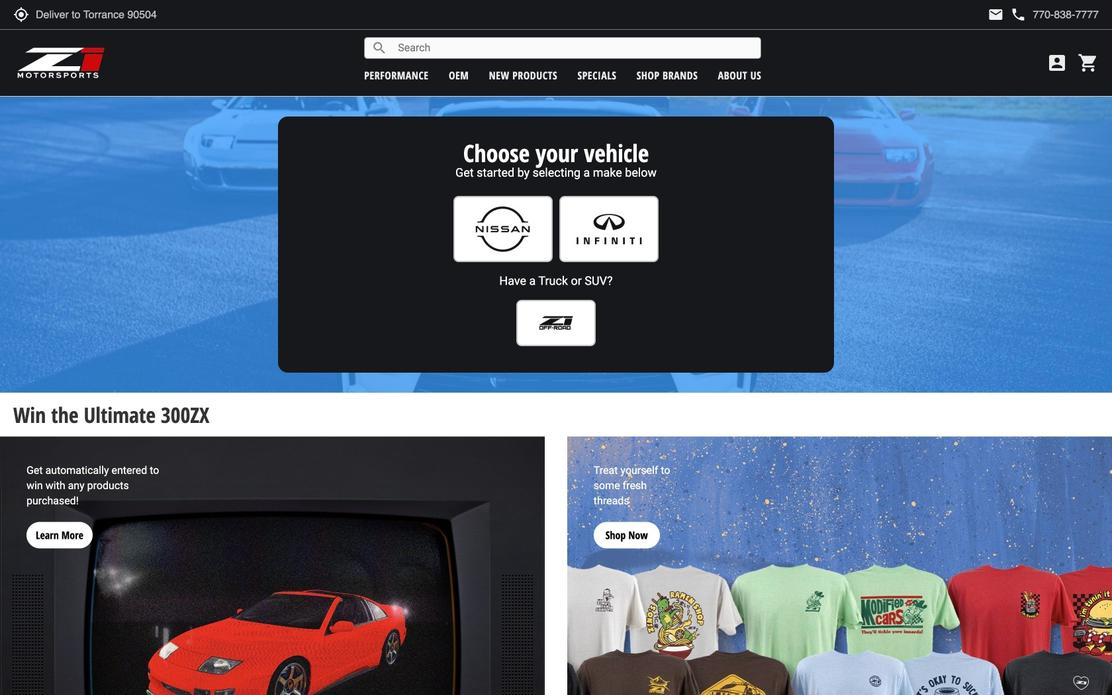 Task type: locate. For each thing, give the bounding box(es) containing it.
dsc_0495.jpg image
[[0, 437, 545, 695], [567, 437, 1112, 695]]

nissan logo image
[[461, 203, 545, 255]]

1 horizontal spatial dsc_0495.jpg image
[[567, 437, 1112, 695]]

2 dsc_0495.jpg image from the left
[[567, 437, 1112, 695]]

0 horizontal spatial dsc_0495.jpg image
[[0, 437, 545, 695]]

1 dsc_0495.jpg image from the left
[[0, 437, 545, 695]]



Task type: vqa. For each thing, say whether or not it's contained in the screenshot.
648
no



Task type: describe. For each thing, give the bounding box(es) containing it.
Search search field
[[387, 38, 761, 58]]

infinti logo image
[[567, 203, 651, 255]]

z1 motorsports logo image
[[17, 46, 106, 79]]



